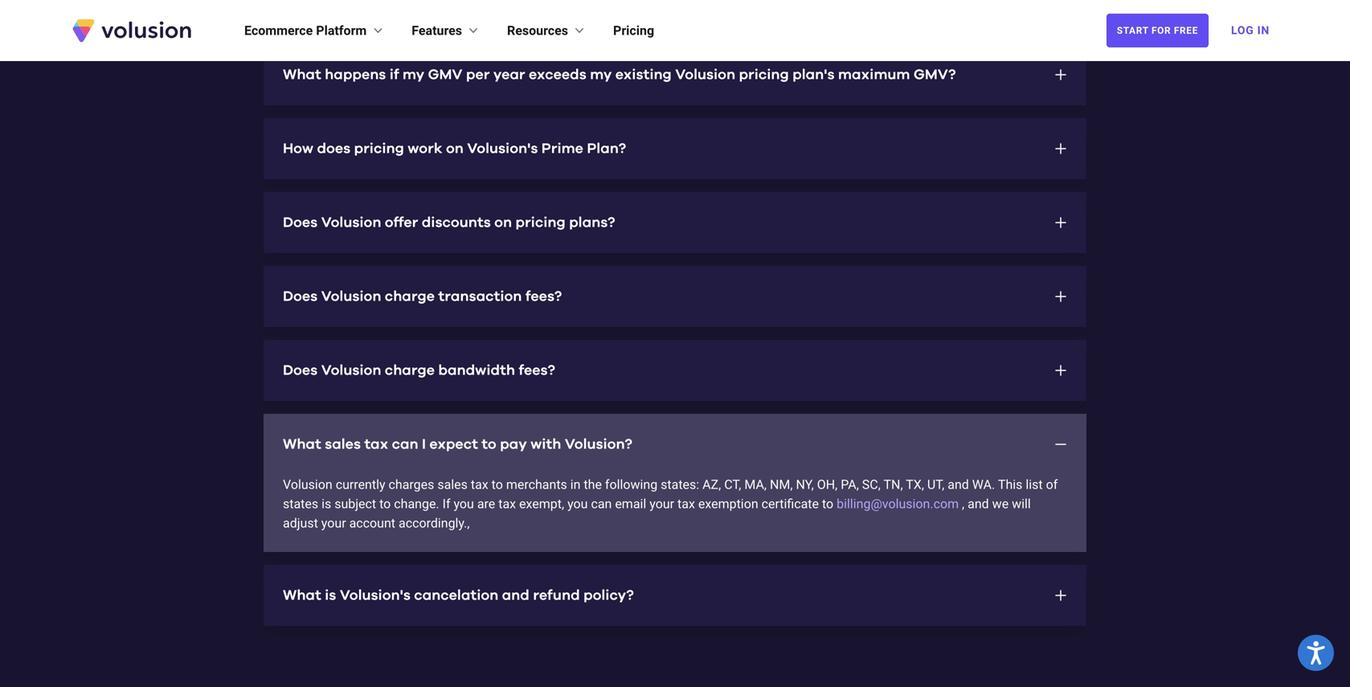 Task type: describe. For each thing, give the bounding box(es) containing it.
refund
[[533, 588, 580, 603]]

ecommerce
[[244, 23, 313, 38]]

does volusion charge transaction fees?
[[283, 289, 562, 304]]

prime
[[541, 141, 583, 156]]

volusion inside the volusion currently charges sales tax to merchants in the following states: az, ct, ma, nm, ny, oh, pa, sc, tn, tx, ut, and wa. this list of states is subject to change. if you are tax exempt, you can email your tax exemption certificate to
[[283, 477, 332, 492]]

existing
[[615, 68, 672, 82]]

what sales tax can i expect to pay with volusion?
[[283, 437, 632, 452]]

start
[[1117, 25, 1149, 36]]

your inside ", and we will adjust your account accordingly.,"
[[321, 516, 346, 531]]

and inside what is volusion's cancelation and refund policy? button
[[502, 588, 529, 603]]

what is volusion's cancelation and refund policy? button
[[264, 565, 1086, 626]]

resources
[[507, 23, 568, 38]]

tn,
[[884, 477, 903, 492]]

how does pricing work on volusion's prime plan? button
[[264, 118, 1086, 179]]

transaction
[[438, 289, 522, 304]]

subject
[[334, 496, 376, 511]]

on for work
[[446, 141, 464, 156]]

log in link
[[1221, 13, 1279, 48]]

work
[[408, 141, 442, 156]]

does volusion charge bandwidth fees? button
[[264, 340, 1086, 401]]

ecommerce platform
[[244, 23, 367, 38]]

start for free
[[1117, 25, 1198, 36]]

and inside the volusion currently charges sales tax to merchants in the following states: az, ct, ma, nm, ny, oh, pa, sc, tn, tx, ut, and wa. this list of states is subject to change. if you are tax exempt, you can email your tax exemption certificate to
[[948, 477, 969, 492]]

currently
[[336, 477, 385, 492]]

volusion inside what happens if my gmv per year exceeds my existing volusion pricing plan's maximum gmv? button
[[675, 68, 735, 82]]

and inside ", and we will adjust your account accordingly.,"
[[968, 496, 989, 511]]

what for what sales tax can i expect to pay with volusion?
[[283, 437, 321, 452]]

pricing link
[[613, 21, 654, 40]]

per
[[466, 68, 490, 82]]

in
[[1257, 24, 1270, 37]]

ma,
[[744, 477, 767, 492]]

email
[[615, 496, 646, 511]]

1 vertical spatial pricing
[[354, 141, 404, 156]]

following
[[605, 477, 657, 492]]

on for discounts
[[494, 215, 512, 230]]

fees? for does volusion charge bandwidth fees?
[[519, 363, 555, 378]]

exempt,
[[519, 496, 564, 511]]

0 vertical spatial pricing
[[739, 68, 789, 82]]

maximum
[[838, 68, 910, 82]]

log in
[[1231, 24, 1270, 37]]

ecommerce platform button
[[244, 21, 386, 40]]

2 you from the left
[[567, 496, 588, 511]]

what sales tax can i expect to pay with volusion? button
[[264, 414, 1086, 475]]

, and we will adjust your account accordingly.,
[[283, 496, 1031, 531]]

to inside button
[[482, 437, 496, 452]]

free
[[1174, 25, 1198, 36]]

plan's
[[792, 68, 835, 82]]

your inside the volusion currently charges sales tax to merchants in the following states: az, ct, ma, nm, ny, oh, pa, sc, tn, tx, ut, and wa. this list of states is subject to change. if you are tax exempt, you can email your tax exemption certificate to
[[650, 496, 674, 511]]

wa.
[[972, 477, 995, 492]]

how does pricing work on volusion's prime plan?
[[283, 141, 626, 156]]

nm,
[[770, 477, 793, 492]]

sc,
[[862, 477, 881, 492]]

list
[[1026, 477, 1043, 492]]

is inside the volusion currently charges sales tax to merchants in the following states: az, ct, ma, nm, ny, oh, pa, sc, tn, tx, ut, and wa. this list of states is subject to change. if you are tax exempt, you can email your tax exemption certificate to
[[322, 496, 331, 511]]

if
[[390, 68, 399, 82]]

gmv?
[[914, 68, 956, 82]]

tax right 'are'
[[498, 496, 516, 511]]

charge for bandwidth
[[385, 363, 435, 378]]

1 my from the left
[[403, 68, 424, 82]]

tax inside button
[[364, 437, 388, 452]]

pay
[[500, 437, 527, 452]]

tax up 'are'
[[471, 477, 488, 492]]

platform
[[316, 23, 367, 38]]

does for does volusion offer discounts on pricing plans?
[[283, 215, 318, 230]]

discounts
[[422, 215, 491, 230]]

plan?
[[587, 141, 626, 156]]

with
[[530, 437, 561, 452]]

charge for transaction
[[385, 289, 435, 304]]

does volusion charge bandwidth fees?
[[283, 363, 555, 378]]

pa,
[[841, 477, 859, 492]]

ny,
[[796, 477, 814, 492]]

volusion's inside button
[[467, 141, 538, 156]]

az,
[[702, 477, 721, 492]]

cancelation
[[414, 588, 498, 603]]

what for what is volusion's cancelation and refund policy?
[[283, 588, 321, 603]]

resources button
[[507, 21, 587, 40]]

does volusion charge transaction fees? button
[[264, 266, 1086, 327]]

billing@volusion.com
[[837, 496, 959, 511]]

,
[[962, 496, 964, 511]]

volusion for does volusion offer discounts on pricing plans?
[[321, 215, 381, 230]]

pricing
[[613, 23, 654, 38]]

does
[[317, 141, 350, 156]]

features button
[[412, 21, 481, 40]]



Task type: vqa. For each thing, say whether or not it's contained in the screenshot.
Begins
no



Task type: locate. For each thing, give the bounding box(es) containing it.
tax up currently
[[364, 437, 388, 452]]

fees? right transaction
[[525, 289, 562, 304]]

3 what from the top
[[283, 588, 321, 603]]

how
[[283, 141, 313, 156]]

1 horizontal spatial my
[[590, 68, 612, 82]]

of
[[1046, 477, 1058, 492]]

happens
[[325, 68, 386, 82]]

3 does from the top
[[283, 363, 318, 378]]

your down subject
[[321, 516, 346, 531]]

log
[[1231, 24, 1254, 37]]

you right if
[[454, 496, 474, 511]]

what up states on the bottom left of page
[[283, 437, 321, 452]]

volusion currently charges sales tax to merchants in the following states: az, ct, ma, nm, ny, oh, pa, sc, tn, tx, ut, and wa. this list of states is subject to change. if you are tax exempt, you can email your tax exemption certificate to
[[283, 477, 1058, 511]]

sales
[[325, 437, 361, 452], [437, 477, 468, 492]]

1 horizontal spatial pricing
[[515, 215, 566, 230]]

and
[[948, 477, 969, 492], [968, 496, 989, 511], [502, 588, 529, 603]]

my left existing
[[590, 68, 612, 82]]

can left i
[[392, 437, 418, 452]]

year
[[493, 68, 525, 82]]

and up ,
[[948, 477, 969, 492]]

1 vertical spatial fees?
[[519, 363, 555, 378]]

does for does volusion charge bandwidth fees?
[[283, 363, 318, 378]]

0 vertical spatial sales
[[325, 437, 361, 452]]

charges
[[389, 477, 434, 492]]

1 horizontal spatial can
[[591, 496, 612, 511]]

does volusion offer discounts on pricing plans? button
[[264, 192, 1086, 253]]

can inside the volusion currently charges sales tax to merchants in the following states: az, ct, ma, nm, ny, oh, pa, sc, tn, tx, ut, and wa. this list of states is subject to change. if you are tax exempt, you can email your tax exemption certificate to
[[591, 496, 612, 511]]

1 vertical spatial your
[[321, 516, 346, 531]]

is inside what is volusion's cancelation and refund policy? button
[[325, 588, 336, 603]]

0 vertical spatial your
[[650, 496, 674, 511]]

gmv
[[428, 68, 463, 82]]

0 vertical spatial on
[[446, 141, 464, 156]]

2 vertical spatial and
[[502, 588, 529, 603]]

1 horizontal spatial sales
[[437, 477, 468, 492]]

volusion inside does volusion charge transaction fees? button
[[321, 289, 381, 304]]

volusion's
[[467, 141, 538, 156], [340, 588, 411, 603]]

ut,
[[927, 477, 944, 492]]

0 horizontal spatial you
[[454, 496, 474, 511]]

2 horizontal spatial pricing
[[739, 68, 789, 82]]

states
[[283, 496, 318, 511]]

billing@volusion.com link
[[837, 496, 962, 511]]

1 vertical spatial and
[[968, 496, 989, 511]]

1 what from the top
[[283, 68, 321, 82]]

start for free link
[[1106, 14, 1209, 47]]

0 horizontal spatial pricing
[[354, 141, 404, 156]]

does
[[283, 215, 318, 230], [283, 289, 318, 304], [283, 363, 318, 378]]

does volusion offer discounts on pricing plans?
[[283, 215, 615, 230]]

what down adjust
[[283, 588, 321, 603]]

fees? for does volusion charge transaction fees?
[[525, 289, 562, 304]]

1 horizontal spatial volusion's
[[467, 141, 538, 156]]

is
[[322, 496, 331, 511], [325, 588, 336, 603]]

charge inside button
[[385, 289, 435, 304]]

in
[[570, 477, 581, 492]]

states:
[[661, 477, 699, 492]]

1 vertical spatial is
[[325, 588, 336, 603]]

1 charge from the top
[[385, 289, 435, 304]]

0 vertical spatial and
[[948, 477, 969, 492]]

what for what happens if my gmv per year exceeds my existing volusion pricing plan's maximum gmv?
[[283, 68, 321, 82]]

your down states: on the bottom
[[650, 496, 674, 511]]

tax down states: on the bottom
[[677, 496, 695, 511]]

1 vertical spatial volusion's
[[340, 588, 411, 603]]

offer
[[385, 215, 418, 230]]

can inside what sales tax can i expect to pay with volusion? button
[[392, 437, 418, 452]]

can
[[392, 437, 418, 452], [591, 496, 612, 511]]

0 horizontal spatial your
[[321, 516, 346, 531]]

to
[[482, 437, 496, 452], [492, 477, 503, 492], [379, 496, 391, 511], [822, 496, 833, 511]]

sales up if
[[437, 477, 468, 492]]

volusion for does volusion charge bandwidth fees?
[[321, 363, 381, 378]]

2 vertical spatial what
[[283, 588, 321, 603]]

charge
[[385, 289, 435, 304], [385, 363, 435, 378]]

1 vertical spatial does
[[283, 289, 318, 304]]

to up account
[[379, 496, 391, 511]]

what is volusion's cancelation and refund policy?
[[283, 588, 634, 603]]

pricing left plan's
[[739, 68, 789, 82]]

my
[[403, 68, 424, 82], [590, 68, 612, 82]]

volusion's left prime
[[467, 141, 538, 156]]

and right ,
[[968, 496, 989, 511]]

tax
[[364, 437, 388, 452], [471, 477, 488, 492], [498, 496, 516, 511], [677, 496, 695, 511]]

0 horizontal spatial can
[[392, 437, 418, 452]]

charge inside button
[[385, 363, 435, 378]]

merchants
[[506, 477, 567, 492]]

2 vertical spatial pricing
[[515, 215, 566, 230]]

charge left 'bandwidth'
[[385, 363, 435, 378]]

2 vertical spatial does
[[283, 363, 318, 378]]

0 vertical spatial volusion's
[[467, 141, 538, 156]]

volusion?
[[565, 437, 632, 452]]

volusion for does volusion charge transaction fees?
[[321, 289, 381, 304]]

volusion inside does volusion offer discounts on pricing plans? button
[[321, 215, 381, 230]]

1 vertical spatial on
[[494, 215, 512, 230]]

does for does volusion charge transaction fees?
[[283, 289, 318, 304]]

what happens if my gmv per year exceeds my existing volusion pricing plan's maximum gmv?
[[283, 68, 956, 82]]

pricing
[[739, 68, 789, 82], [354, 141, 404, 156], [515, 215, 566, 230]]

charge left transaction
[[385, 289, 435, 304]]

adjust
[[283, 516, 318, 531]]

1 horizontal spatial your
[[650, 496, 674, 511]]

2 charge from the top
[[385, 363, 435, 378]]

ct,
[[724, 477, 741, 492]]

tx,
[[906, 477, 924, 492]]

my right if
[[403, 68, 424, 82]]

expect
[[429, 437, 478, 452]]

plans?
[[569, 215, 615, 230]]

on
[[446, 141, 464, 156], [494, 215, 512, 230]]

pricing right does
[[354, 141, 404, 156]]

you down in
[[567, 496, 588, 511]]

accordingly.,
[[399, 516, 470, 531]]

what
[[283, 68, 321, 82], [283, 437, 321, 452], [283, 588, 321, 603]]

what happens if my gmv per year exceeds my existing volusion pricing plan's maximum gmv? button
[[264, 44, 1086, 105]]

0 vertical spatial does
[[283, 215, 318, 230]]

volusion inside does volusion charge bandwidth fees? button
[[321, 363, 381, 378]]

what inside what happens if my gmv per year exceeds my existing volusion pricing plan's maximum gmv? button
[[283, 68, 321, 82]]

what inside what sales tax can i expect to pay with volusion? button
[[283, 437, 321, 452]]

you
[[454, 496, 474, 511], [567, 496, 588, 511]]

0 vertical spatial can
[[392, 437, 418, 452]]

0 horizontal spatial on
[[446, 141, 464, 156]]

features
[[412, 23, 462, 38]]

policy?
[[583, 588, 634, 603]]

1 vertical spatial sales
[[437, 477, 468, 492]]

sales inside the volusion currently charges sales tax to merchants in the following states: az, ct, ma, nm, ny, oh, pa, sc, tn, tx, ut, and wa. this list of states is subject to change. if you are tax exempt, you can email your tax exemption certificate to
[[437, 477, 468, 492]]

change.
[[394, 496, 439, 511]]

sales up currently
[[325, 437, 361, 452]]

0 vertical spatial what
[[283, 68, 321, 82]]

for
[[1152, 25, 1171, 36]]

your
[[650, 496, 674, 511], [321, 516, 346, 531]]

open accessibe: accessibility options, statement and help image
[[1307, 641, 1325, 665]]

1 horizontal spatial you
[[567, 496, 588, 511]]

bandwidth
[[438, 363, 515, 378]]

what down ecommerce platform
[[283, 68, 321, 82]]

what inside what is volusion's cancelation and refund policy? button
[[283, 588, 321, 603]]

does inside button
[[283, 289, 318, 304]]

fees?
[[525, 289, 562, 304], [519, 363, 555, 378]]

and left refund
[[502, 588, 529, 603]]

to down oh,
[[822, 496, 833, 511]]

0 vertical spatial charge
[[385, 289, 435, 304]]

1 does from the top
[[283, 215, 318, 230]]

on right work
[[446, 141, 464, 156]]

are
[[477, 496, 495, 511]]

1 vertical spatial can
[[591, 496, 612, 511]]

0 vertical spatial fees?
[[525, 289, 562, 304]]

the
[[584, 477, 602, 492]]

we
[[992, 496, 1009, 511]]

1 horizontal spatial on
[[494, 215, 512, 230]]

volusion's down account
[[340, 588, 411, 603]]

0 horizontal spatial volusion's
[[340, 588, 411, 603]]

sales inside button
[[325, 437, 361, 452]]

fees? right 'bandwidth'
[[519, 363, 555, 378]]

2 what from the top
[[283, 437, 321, 452]]

this
[[998, 477, 1022, 492]]

fees? inside button
[[525, 289, 562, 304]]

1 vertical spatial what
[[283, 437, 321, 452]]

1 you from the left
[[454, 496, 474, 511]]

on right discounts on the left top of page
[[494, 215, 512, 230]]

will
[[1012, 496, 1031, 511]]

exceeds
[[529, 68, 586, 82]]

fees? inside button
[[519, 363, 555, 378]]

exemption
[[698, 496, 758, 511]]

2 does from the top
[[283, 289, 318, 304]]

i
[[422, 437, 426, 452]]

oh,
[[817, 477, 838, 492]]

1 vertical spatial charge
[[385, 363, 435, 378]]

2 my from the left
[[590, 68, 612, 82]]

account
[[349, 516, 395, 531]]

if
[[442, 496, 450, 511]]

0 vertical spatial is
[[322, 496, 331, 511]]

0 horizontal spatial sales
[[325, 437, 361, 452]]

to up 'are'
[[492, 477, 503, 492]]

volusion
[[675, 68, 735, 82], [321, 215, 381, 230], [321, 289, 381, 304], [321, 363, 381, 378], [283, 477, 332, 492]]

can down the
[[591, 496, 612, 511]]

certificate
[[761, 496, 819, 511]]

pricing left the plans?
[[515, 215, 566, 230]]

to left pay at the bottom left of the page
[[482, 437, 496, 452]]

0 horizontal spatial my
[[403, 68, 424, 82]]

volusion's inside button
[[340, 588, 411, 603]]



